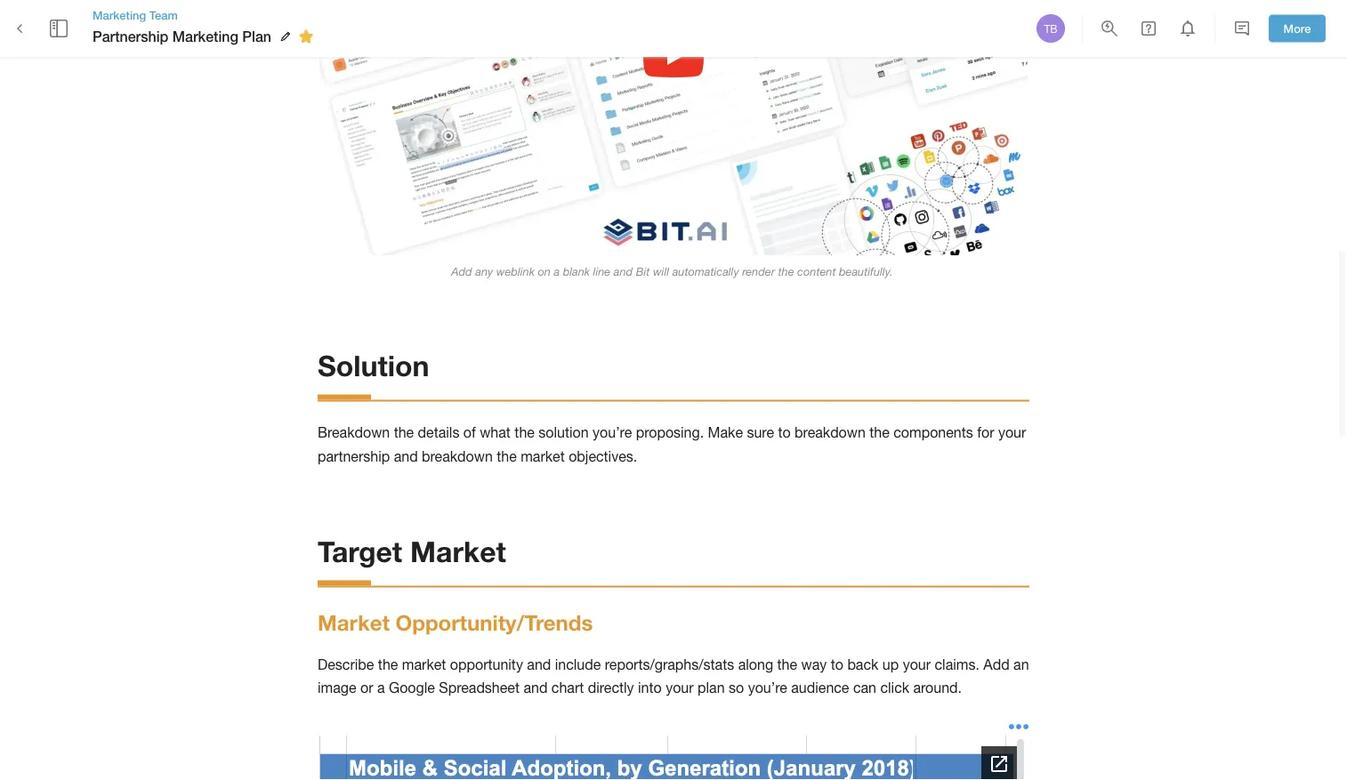 Task type: locate. For each thing, give the bounding box(es) containing it.
spreadsheet
[[439, 680, 520, 697]]

you're inside describe the market opportunity and include reports/graphs/stats along the way to back up your claims. add an image or a google spreadsheet and chart directly into your plan so you're audience can click around.
[[748, 680, 788, 697]]

breakdown
[[318, 425, 390, 442]]

solution
[[539, 425, 589, 442]]

along
[[739, 657, 774, 673]]

automatically
[[673, 265, 739, 278]]

1 horizontal spatial market
[[521, 449, 565, 465]]

a right on
[[554, 265, 560, 278]]

target
[[318, 535, 402, 569]]

target market
[[318, 535, 506, 569]]

you're
[[593, 425, 632, 442], [748, 680, 788, 697]]

line
[[593, 265, 611, 278]]

your down reports/graphs/stats
[[666, 680, 694, 697]]

1 horizontal spatial you're
[[748, 680, 788, 697]]

partnership
[[93, 28, 169, 45]]

describe
[[318, 657, 374, 673]]

market up describe
[[318, 611, 390, 636]]

0 vertical spatial market
[[521, 449, 565, 465]]

and
[[614, 265, 633, 278], [394, 449, 418, 465], [527, 657, 551, 673], [524, 680, 548, 697]]

of
[[464, 425, 476, 442]]

a right or
[[377, 680, 385, 697]]

add left any in the top left of the page
[[451, 265, 472, 278]]

you're inside breakdown the details of what the solution you're proposing. make sure to breakdown the components for your partnership and breakdown the market objectives.
[[593, 425, 632, 442]]

add inside describe the market opportunity and include reports/graphs/stats along the way to back up your claims. add an image or a google spreadsheet and chart directly into your plan so you're audience can click around.
[[984, 657, 1010, 673]]

image
[[318, 680, 357, 697]]

0 horizontal spatial you're
[[593, 425, 632, 442]]

the left details
[[394, 425, 414, 442]]

1 horizontal spatial to
[[831, 657, 844, 673]]

to
[[778, 425, 791, 442], [831, 657, 844, 673]]

1 horizontal spatial marketing
[[173, 28, 238, 45]]

add
[[451, 265, 472, 278], [984, 657, 1010, 673]]

more
[[1284, 21, 1312, 35]]

the right render
[[778, 265, 794, 278]]

0 horizontal spatial a
[[377, 680, 385, 697]]

sure
[[747, 425, 774, 442]]

2 horizontal spatial your
[[999, 425, 1027, 442]]

market inside describe the market opportunity and include reports/graphs/stats along the way to back up your claims. add an image or a google spreadsheet and chart directly into your plan so you're audience can click around.
[[402, 657, 446, 673]]

marketing team link
[[93, 7, 320, 23]]

for
[[978, 425, 995, 442]]

0 vertical spatial marketing
[[93, 8, 146, 22]]

breakdown
[[795, 425, 866, 442], [422, 449, 493, 465]]

opportunity
[[450, 657, 523, 673]]

a
[[554, 265, 560, 278], [377, 680, 385, 697]]

the down what
[[497, 449, 517, 465]]

on
[[538, 265, 551, 278]]

to inside breakdown the details of what the solution you're proposing. make sure to breakdown the components for your partnership and breakdown the market objectives.
[[778, 425, 791, 442]]

claims.
[[935, 657, 980, 673]]

to right sure
[[778, 425, 791, 442]]

1 vertical spatial market
[[402, 657, 446, 673]]

1 vertical spatial add
[[984, 657, 1010, 673]]

opportunity/trends
[[396, 611, 593, 636]]

market up google
[[402, 657, 446, 673]]

0 vertical spatial to
[[778, 425, 791, 442]]

1 vertical spatial to
[[831, 657, 844, 673]]

0 vertical spatial market
[[410, 535, 506, 569]]

1 horizontal spatial your
[[903, 657, 931, 673]]

you're down "along"
[[748, 680, 788, 697]]

audience
[[792, 680, 850, 697]]

google
[[389, 680, 435, 697]]

to right way
[[831, 657, 844, 673]]

market down 'solution'
[[521, 449, 565, 465]]

your right for
[[999, 425, 1027, 442]]

breakdown the details of what the solution you're proposing. make sure to breakdown the components for your partnership and breakdown the market objectives.
[[318, 425, 1031, 465]]

partnership
[[318, 449, 390, 465]]

make
[[708, 425, 743, 442]]

tb button
[[1034, 12, 1068, 45]]

breakdown right sure
[[795, 425, 866, 442]]

market up market opportunity/trends in the bottom of the page
[[410, 535, 506, 569]]

marketing down marketing team link
[[173, 28, 238, 45]]

blank
[[563, 265, 590, 278]]

your right up
[[903, 657, 931, 673]]

0 horizontal spatial market
[[318, 611, 390, 636]]

0 horizontal spatial your
[[666, 680, 694, 697]]

plan
[[242, 28, 271, 45]]

solution
[[318, 349, 430, 383]]

0 horizontal spatial add
[[451, 265, 472, 278]]

0 horizontal spatial market
[[402, 657, 446, 673]]

up
[[883, 657, 899, 673]]

2 vertical spatial your
[[666, 680, 694, 697]]

you're up objectives.
[[593, 425, 632, 442]]

chart
[[552, 680, 584, 697]]

the right what
[[515, 425, 535, 442]]

market
[[521, 449, 565, 465], [402, 657, 446, 673]]

around.
[[914, 680, 962, 697]]

and down details
[[394, 449, 418, 465]]

1 horizontal spatial add
[[984, 657, 1010, 673]]

marketing
[[93, 8, 146, 22], [173, 28, 238, 45]]

0 vertical spatial a
[[554, 265, 560, 278]]

to inside describe the market opportunity and include reports/graphs/stats along the way to back up your claims. add an image or a google spreadsheet and chart directly into your plan so you're audience can click around.
[[831, 657, 844, 673]]

1 vertical spatial you're
[[748, 680, 788, 697]]

add left an at the bottom of the page
[[984, 657, 1010, 673]]

1 vertical spatial market
[[318, 611, 390, 636]]

0 vertical spatial add
[[451, 265, 472, 278]]

1 horizontal spatial breakdown
[[795, 425, 866, 442]]

the
[[778, 265, 794, 278], [394, 425, 414, 442], [515, 425, 535, 442], [870, 425, 890, 442], [497, 449, 517, 465], [378, 657, 398, 673], [778, 657, 798, 673]]

0 horizontal spatial to
[[778, 425, 791, 442]]

breakdown down of
[[422, 449, 493, 465]]

your
[[999, 425, 1027, 442], [903, 657, 931, 673], [666, 680, 694, 697]]

1 vertical spatial marketing
[[173, 28, 238, 45]]

1 vertical spatial breakdown
[[422, 449, 493, 465]]

0 horizontal spatial marketing
[[93, 8, 146, 22]]

1 vertical spatial a
[[377, 680, 385, 697]]

0 vertical spatial breakdown
[[795, 425, 866, 442]]

the left way
[[778, 657, 798, 673]]

0 vertical spatial you're
[[593, 425, 632, 442]]

market
[[410, 535, 506, 569], [318, 611, 390, 636]]

more button
[[1269, 15, 1326, 42]]

marketing up partnership
[[93, 8, 146, 22]]

0 vertical spatial your
[[999, 425, 1027, 442]]



Task type: vqa. For each thing, say whether or not it's contained in the screenshot.
Target
yes



Task type: describe. For each thing, give the bounding box(es) containing it.
back
[[848, 657, 879, 673]]

weblink
[[496, 265, 535, 278]]

1 horizontal spatial market
[[410, 535, 506, 569]]

reports/graphs/stats
[[605, 657, 735, 673]]

plan
[[698, 680, 725, 697]]

any
[[476, 265, 493, 278]]

what
[[480, 425, 511, 442]]

and left include
[[527, 657, 551, 673]]

and left chart
[[524, 680, 548, 697]]

market inside breakdown the details of what the solution you're proposing. make sure to breakdown the components for your partnership and breakdown the market objectives.
[[521, 449, 565, 465]]

content
[[798, 265, 836, 278]]

beautifully.
[[839, 265, 893, 278]]

team
[[149, 8, 178, 22]]

partnership marketing plan
[[93, 28, 271, 45]]

describe the market opportunity and include reports/graphs/stats along the way to back up your claims. add an image or a google spreadsheet and chart directly into your plan so you're audience can click around.
[[318, 657, 1034, 697]]

and left bit
[[614, 265, 633, 278]]

details
[[418, 425, 460, 442]]

an
[[1014, 657, 1030, 673]]

components
[[894, 425, 974, 442]]

or
[[361, 680, 373, 697]]

and inside breakdown the details of what the solution you're proposing. make sure to breakdown the components for your partnership and breakdown the market objectives.
[[394, 449, 418, 465]]

market opportunity/trends
[[318, 611, 593, 636]]

click
[[881, 680, 910, 697]]

way
[[802, 657, 827, 673]]

include
[[555, 657, 601, 673]]

can
[[854, 680, 877, 697]]

tb
[[1045, 22, 1058, 35]]

proposing.
[[636, 425, 704, 442]]

objectives.
[[569, 449, 638, 465]]

marketing team
[[93, 8, 178, 22]]

1 horizontal spatial a
[[554, 265, 560, 278]]

remove favorite image
[[296, 26, 317, 47]]

into
[[638, 680, 662, 697]]

directly
[[588, 680, 634, 697]]

render
[[743, 265, 775, 278]]

the up google
[[378, 657, 398, 673]]

so
[[729, 680, 744, 697]]

add any weblink on a blank line and bit will automatically render the content beautifully.
[[451, 265, 896, 278]]

1 vertical spatial your
[[903, 657, 931, 673]]

will
[[653, 265, 670, 278]]

your inside breakdown the details of what the solution you're proposing. make sure to breakdown the components for your partnership and breakdown the market objectives.
[[999, 425, 1027, 442]]

bit
[[636, 265, 650, 278]]

a inside describe the market opportunity and include reports/graphs/stats along the way to back up your claims. add an image or a google spreadsheet and chart directly into your plan so you're audience can click around.
[[377, 680, 385, 697]]

the left components
[[870, 425, 890, 442]]

0 horizontal spatial breakdown
[[422, 449, 493, 465]]



